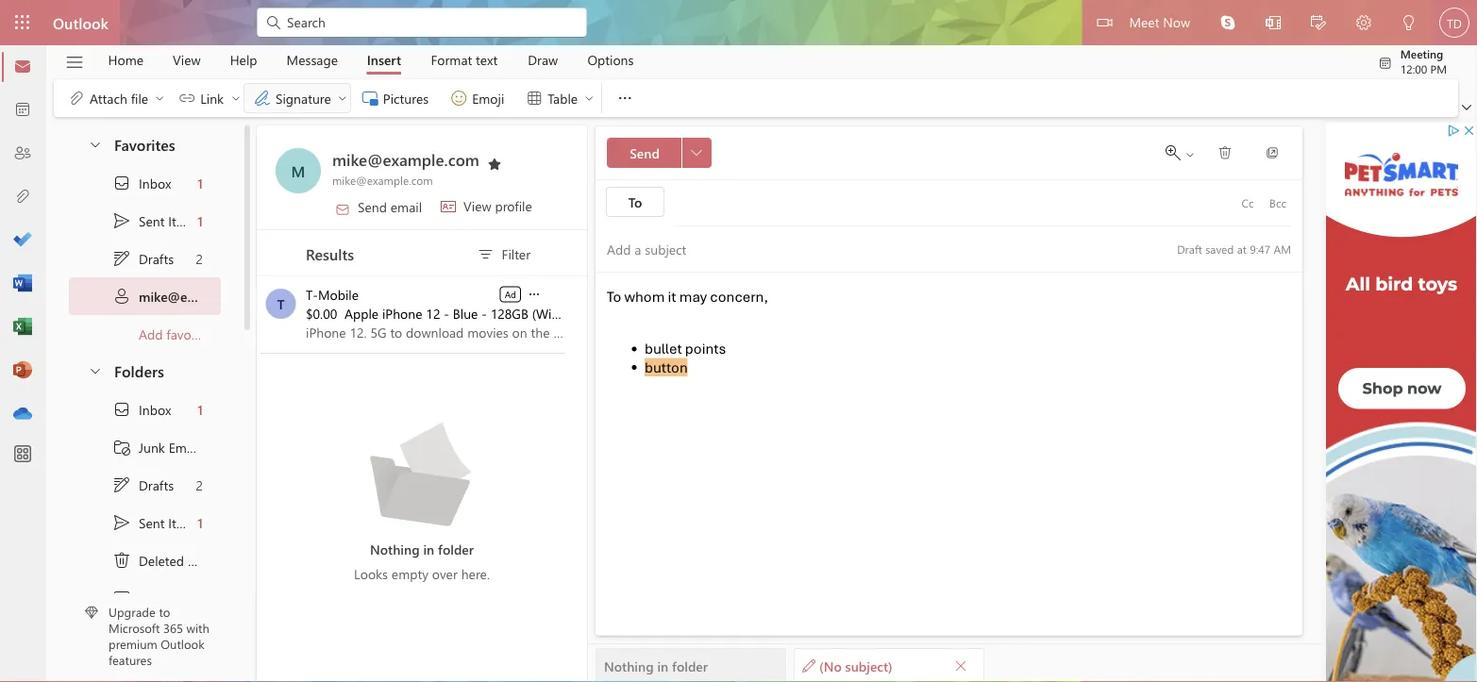 Task type: vqa. For each thing, say whether or not it's contained in the screenshot.


Task type: locate. For each thing, give the bounding box(es) containing it.
 inside favorites tree
[[112, 212, 131, 230]]

1 up email
[[198, 401, 203, 419]]

email
[[391, 198, 422, 215]]

meeting
[[1401, 46, 1444, 61]]

0 vertical spatial  inbox
[[112, 174, 171, 193]]

1 vertical spatial send
[[358, 198, 387, 215]]

1  sent items 1 from the top
[[112, 212, 203, 230]]

insert
[[367, 51, 401, 68]]

outlook up  button
[[53, 12, 108, 33]]

 inside  link 
[[230, 93, 242, 104]]


[[441, 199, 456, 214]]

0 horizontal spatial to
[[607, 288, 622, 306]]

send
[[630, 144, 660, 161], [358, 198, 387, 215]]

 down options button
[[616, 89, 635, 108]]

drafts down  junk email
[[139, 477, 174, 494]]

 inbox
[[112, 174, 171, 193], [112, 400, 171, 419]]

blue
[[453, 305, 478, 322]]

0 vertical spatial send
[[630, 144, 660, 161]]

folders tree item
[[69, 353, 221, 391]]

1 2 from the top
[[196, 250, 203, 267]]

0 horizontal spatial 
[[450, 89, 468, 108]]

word image
[[13, 275, 32, 294]]

mike@example.com up email
[[332, 148, 480, 170]]

file
[[131, 89, 148, 107]]

2 horizontal spatial 
[[1463, 103, 1472, 112]]

outlook link
[[53, 0, 108, 45]]

 drafts up 
[[112, 249, 174, 268]]

1 vertical spatial  tree item
[[69, 504, 221, 542]]

 up (with
[[527, 287, 542, 302]]

1 vertical spatial 
[[112, 514, 131, 533]]

sent up  tree item
[[139, 514, 165, 532]]

 sent items 1 inside favorites tree
[[112, 212, 203, 230]]

0 vertical spatial  tree item
[[69, 202, 221, 240]]

 link 
[[178, 89, 242, 108]]

1 vertical spatial in
[[658, 657, 669, 675]]

 tree item
[[69, 202, 221, 240], [69, 504, 221, 542]]

folder inside button
[[672, 657, 708, 675]]

 tree item up junk
[[69, 391, 221, 429]]

 inside 'button'
[[1218, 145, 1233, 161]]

in
[[423, 541, 435, 558], [658, 657, 669, 675]]

tree
[[69, 391, 221, 683]]

t mobile image
[[266, 289, 296, 319]]

 for  "popup button" in 'message list' section
[[527, 287, 542, 302]]

9:47
[[1250, 241, 1271, 256]]

 inbox for 
[[112, 400, 171, 419]]

1 vertical spatial inbox
[[139, 401, 171, 419]]

$0.00 apple iphone 12 - blue - 128gb (with 24 monthly payments)
[[306, 305, 698, 322]]

1 vertical spatial  inbox
[[112, 400, 171, 419]]

2 drafts from the top
[[139, 477, 174, 494]]

 table 
[[525, 89, 595, 108]]

 sent items 1 up deleted
[[112, 514, 203, 533]]

to down the send button
[[629, 193, 642, 211]]

0 vertical spatial  button
[[78, 127, 110, 161]]

mike@example.com up the  send email
[[332, 173, 433, 188]]

 tree item
[[69, 580, 221, 618]]

 right  
[[1218, 145, 1233, 161]]

0 vertical spatial  tree item
[[69, 240, 221, 278]]

 right 
[[1185, 149, 1196, 161]]

favorites tree
[[69, 119, 260, 353]]

nothing
[[370, 541, 420, 558], [604, 657, 654, 675]]

0 vertical spatial 
[[1218, 145, 1233, 161]]

 tree item inside favorites tree
[[69, 240, 221, 278]]

 button
[[1387, 0, 1432, 48]]

1 down favorites tree item
[[198, 174, 203, 192]]

in inside button
[[658, 657, 669, 675]]

1  tree item from the top
[[69, 164, 221, 202]]


[[476, 245, 495, 264]]

0 vertical spatial drafts
[[139, 250, 174, 267]]

 down 
[[112, 476, 131, 495]]

 button
[[1206, 0, 1251, 45]]

2  inbox from the top
[[112, 400, 171, 419]]

 button inside favorites tree item
[[78, 127, 110, 161]]

0 vertical spatial sent
[[139, 212, 165, 230]]

 up 
[[112, 400, 131, 419]]

outlook inside upgrade to microsoft 365 with premium outlook features
[[161, 636, 205, 653]]

 button up (with
[[526, 285, 543, 303]]

drafts
[[139, 250, 174, 267], [139, 477, 174, 494]]

 up  tree item
[[112, 514, 131, 533]]

premium features image
[[85, 607, 98, 620]]

text
[[476, 51, 498, 68]]

2 inbox from the top
[[139, 401, 171, 419]]

drafts inside tree
[[139, 477, 174, 494]]

0 vertical spatial mike@example.com
[[332, 148, 480, 170]]

 up 
[[112, 212, 131, 230]]

 right file
[[154, 93, 165, 104]]

 button left folders
[[78, 353, 110, 388]]

24
[[567, 305, 582, 322]]

meet now
[[1130, 13, 1191, 30]]

2 2 from the top
[[196, 477, 203, 494]]

1 horizontal spatial 
[[691, 147, 703, 159]]

draft saved at 9:47 am
[[1178, 241, 1292, 256]]

-
[[444, 305, 449, 322], [482, 305, 487, 322]]

view inside 'message list' section
[[464, 197, 492, 215]]

 button inside 'message list' section
[[526, 285, 543, 303]]

inbox up  junk email
[[139, 401, 171, 419]]

1  from the top
[[112, 174, 131, 193]]

Add a subject text field
[[596, 234, 1161, 264]]

1 vertical spatial 
[[112, 551, 131, 570]]


[[112, 212, 131, 230], [112, 514, 131, 533]]

outlook banner
[[0, 0, 1478, 48]]

in for nothing in folder
[[658, 657, 669, 675]]

0 horizontal spatial send
[[358, 198, 387, 215]]

 tree item for 
[[69, 466, 221, 504]]

2  button from the top
[[78, 353, 110, 388]]

1 horizontal spatial view
[[464, 197, 492, 215]]

inbox for 
[[139, 174, 171, 192]]

2  sent items 1 from the top
[[112, 514, 203, 533]]

folder inside nothing in folder looks empty over here.
[[438, 541, 474, 558]]

mike@example.com button
[[332, 148, 480, 173]]

0 horizontal spatial in
[[423, 541, 435, 558]]

tree containing 
[[69, 391, 221, 683]]

2  from the top
[[112, 514, 131, 533]]

 view profile
[[441, 197, 532, 215]]

 inside dropdown button
[[691, 147, 703, 159]]

onedrive image
[[13, 405, 32, 424]]

1 vertical spatial to
[[607, 288, 622, 306]]

 tree item
[[69, 164, 221, 202], [69, 391, 221, 429]]

 tree item up 
[[69, 240, 221, 278]]

view
[[173, 51, 201, 68], [464, 197, 492, 215]]

 search field
[[257, 0, 587, 42]]

sent down favorites tree item
[[139, 212, 165, 230]]

 button
[[682, 138, 712, 168]]

 down favorites tree item
[[112, 174, 131, 193]]

 button down options button
[[606, 79, 644, 117]]

include group
[[58, 79, 598, 117]]

 (no subject)
[[803, 657, 893, 675]]

to inside text box
[[607, 288, 622, 306]]

nothing inside button
[[604, 657, 654, 675]]

add favorite
[[139, 326, 210, 343]]

 send email
[[335, 198, 422, 217]]

 button
[[606, 79, 644, 117], [526, 285, 543, 303]]

0 vertical spatial  drafts
[[112, 249, 174, 268]]

 button
[[1459, 98, 1476, 117]]

add favorite tree item
[[69, 315, 221, 353]]

- right blue
[[482, 305, 487, 322]]

1 horizontal spatial to
[[629, 193, 642, 211]]

tab list containing home
[[93, 45, 649, 75]]

2 down email
[[196, 477, 203, 494]]

drafts for 
[[139, 477, 174, 494]]

draft
[[1178, 241, 1203, 256]]

0 vertical spatial 
[[112, 174, 131, 193]]

1 horizontal spatial 
[[1218, 145, 1233, 161]]

view inside view button
[[173, 51, 201, 68]]

mike@example.com up favorite
[[139, 288, 260, 305]]

1 horizontal spatial outlook
[[161, 636, 205, 653]]


[[112, 438, 131, 457]]

 pictures
[[361, 89, 429, 108]]

 inbox down favorites tree item
[[112, 174, 171, 193]]

0 vertical spatial  sent items 1
[[112, 212, 203, 230]]

items inside  deleted items
[[188, 552, 220, 570]]

0 vertical spatial 
[[112, 212, 131, 230]]

to left whom it
[[607, 288, 622, 306]]

1 horizontal spatial 
[[616, 89, 635, 108]]

1 vertical spatial view
[[464, 197, 492, 215]]

in inside nothing in folder looks empty over here.
[[423, 541, 435, 558]]

format
[[431, 51, 472, 68]]

at
[[1238, 241, 1247, 256]]

inbox for 
[[139, 401, 171, 419]]

1 vertical spatial 2
[[196, 477, 203, 494]]

 button
[[948, 653, 974, 679]]

 sent items 1 up  tree item at top
[[112, 212, 203, 230]]

0 vertical spatial  button
[[606, 79, 644, 117]]

1 horizontal spatial  button
[[606, 79, 644, 117]]

format text
[[431, 51, 498, 68]]

(no
[[820, 657, 842, 675]]

 right table on the left
[[584, 93, 595, 104]]

2 vertical spatial items
[[188, 552, 220, 570]]

2 up  mike@example.com
[[196, 250, 203, 267]]

concern,
[[710, 288, 769, 306]]

 filter
[[476, 245, 531, 264]]

 inbox down folders tree item
[[112, 400, 171, 419]]

2  tree item from the top
[[69, 391, 221, 429]]

message
[[287, 51, 338, 68]]

 for  popup button
[[1463, 103, 1472, 112]]

 inside tree item
[[112, 551, 131, 570]]

items up  mike@example.com
[[168, 212, 200, 230]]

0 vertical spatial items
[[168, 212, 200, 230]]

2
[[196, 250, 203, 267], [196, 477, 203, 494]]

premium
[[109, 636, 157, 653]]

0 vertical spatial nothing
[[370, 541, 420, 558]]

button
[[645, 358, 688, 377]]

 left the  at the left of page
[[337, 93, 348, 104]]

inbox inside favorites tree
[[139, 174, 171, 192]]

0 vertical spatial to
[[629, 193, 642, 211]]

calendar image
[[13, 101, 32, 120]]

 tree item
[[69, 240, 221, 278], [69, 466, 221, 504]]

drafts for 
[[139, 250, 174, 267]]


[[803, 660, 816, 673]]

 tree item down favorites
[[69, 164, 221, 202]]

 drafts down  tree item
[[112, 476, 174, 495]]

2  drafts from the top
[[112, 476, 174, 495]]

mike@example.com  mike@example.com
[[332, 148, 502, 188]]

- right 12
[[444, 305, 449, 322]]

 tree item down favorites tree item
[[69, 202, 221, 240]]

1 vertical spatial 
[[527, 287, 542, 302]]

0 horizontal spatial  button
[[526, 285, 543, 303]]

1 vertical spatial  sent items 1
[[112, 514, 203, 533]]

files image
[[13, 188, 32, 207]]

to for to
[[629, 193, 642, 211]]

help
[[230, 51, 257, 68]]

 up 
[[112, 249, 131, 268]]

attach
[[90, 89, 127, 107]]

nothing inside nothing in folder looks empty over here.
[[370, 541, 420, 558]]

1 vertical spatial 
[[112, 400, 131, 419]]

2 vertical spatial mike@example.com
[[139, 288, 260, 305]]

view right 
[[464, 197, 492, 215]]

2  from the top
[[112, 476, 131, 495]]

1 vertical spatial 
[[112, 476, 131, 495]]

1 vertical spatial  tree item
[[69, 391, 221, 429]]

0 horizontal spatial folder
[[438, 541, 474, 558]]

 button
[[1254, 138, 1292, 168]]

 inside " attach file "
[[154, 93, 165, 104]]

0 horizontal spatial 
[[527, 287, 542, 302]]

 inbox inside favorites tree
[[112, 174, 171, 193]]

 inside include group
[[450, 89, 468, 108]]

0 vertical spatial inbox
[[139, 174, 171, 192]]

 inside 'message list' section
[[527, 287, 542, 302]]

1  tree item from the top
[[69, 240, 221, 278]]

0 vertical spatial  tree item
[[69, 164, 221, 202]]

folder for nothing in folder
[[672, 657, 708, 675]]

1  button from the top
[[78, 127, 110, 161]]

1  inbox from the top
[[112, 174, 171, 193]]

 inside favorites tree
[[112, 249, 131, 268]]

tab list
[[93, 45, 649, 75]]

points
[[685, 340, 726, 358]]

1 vertical spatial nothing
[[604, 657, 654, 675]]

1 vertical spatial outlook
[[161, 636, 205, 653]]

 right link
[[230, 93, 242, 104]]

 left folders
[[88, 363, 103, 378]]

2  tree item from the top
[[69, 466, 221, 504]]

bullet points button
[[645, 340, 726, 377]]

1 sent from the top
[[139, 212, 165, 230]]

0 vertical spatial outlook
[[53, 12, 108, 33]]

 drafts inside favorites tree
[[112, 249, 174, 268]]

mike@example.com
[[332, 148, 480, 170], [332, 173, 433, 188], [139, 288, 260, 305]]

2 for 
[[196, 477, 203, 494]]

0 vertical spatial view
[[173, 51, 201, 68]]

0 horizontal spatial -
[[444, 305, 449, 322]]

0 horizontal spatial 
[[112, 551, 131, 570]]

 inbox for 
[[112, 174, 171, 193]]

 tree item up deleted
[[69, 504, 221, 542]]

1 horizontal spatial nothing
[[604, 657, 654, 675]]


[[1265, 145, 1280, 161]]

0 vertical spatial 2
[[196, 250, 203, 267]]

view up ""
[[173, 51, 201, 68]]

Message body, press Alt+F10 to exit text field
[[607, 288, 1292, 551]]

 button
[[480, 150, 510, 175]]


[[154, 93, 165, 104], [230, 93, 242, 104], [337, 93, 348, 104], [584, 93, 595, 104], [88, 136, 103, 152], [1185, 149, 1196, 161], [88, 363, 103, 378]]

emoji
[[472, 89, 504, 107]]

 inside  signature 
[[337, 93, 348, 104]]

1 horizontal spatial -
[[482, 305, 487, 322]]

draw button
[[514, 45, 572, 75]]

favorites tree item
[[69, 127, 221, 164]]

1 vertical spatial folder
[[672, 657, 708, 675]]

 button down attach
[[78, 127, 110, 161]]

0 horizontal spatial outlook
[[53, 12, 108, 33]]

1 vertical spatial sent
[[139, 514, 165, 532]]

1 horizontal spatial send
[[630, 144, 660, 161]]

1 vertical spatial  button
[[78, 353, 110, 388]]

0 vertical spatial 
[[112, 249, 131, 268]]


[[253, 89, 272, 108]]

 down attach
[[88, 136, 103, 152]]

outlook down to
[[161, 636, 205, 653]]

1 vertical spatial  tree item
[[69, 466, 221, 504]]

 emoji
[[450, 89, 504, 108]]

1 vertical spatial  drafts
[[112, 476, 174, 495]]

1  from the top
[[112, 212, 131, 230]]

0 vertical spatial folder
[[438, 541, 474, 558]]

 tree item down junk
[[69, 466, 221, 504]]

drafts up  tree item at top
[[139, 250, 174, 267]]


[[112, 174, 131, 193], [112, 400, 131, 419]]

2 inside favorites tree
[[196, 250, 203, 267]]

2  from the top
[[112, 400, 131, 419]]

send up to button
[[630, 144, 660, 161]]


[[1166, 145, 1181, 161]]

1 inbox from the top
[[139, 174, 171, 192]]

nothing in folder looks empty over here.
[[354, 541, 490, 583]]

1  drafts from the top
[[112, 249, 174, 268]]

to inside button
[[629, 193, 642, 211]]

items up  deleted items
[[168, 514, 200, 532]]

1 up  mike@example.com
[[198, 212, 203, 230]]

12:00
[[1401, 61, 1428, 76]]

0 horizontal spatial view
[[173, 51, 201, 68]]

send right 
[[358, 198, 387, 215]]

0 vertical spatial 
[[616, 89, 635, 108]]

 inside favorites tree
[[112, 174, 131, 193]]

1 vertical spatial  button
[[526, 285, 543, 303]]

inbox
[[139, 174, 171, 192], [139, 401, 171, 419]]

2 1 from the top
[[198, 212, 203, 230]]

1  from the top
[[112, 249, 131, 268]]

 archive
[[112, 589, 182, 608]]

 button inside folders tree item
[[78, 353, 110, 388]]


[[1357, 15, 1372, 30]]

0 vertical spatial in
[[423, 541, 435, 558]]

 up 
[[112, 551, 131, 570]]

 attach file 
[[67, 89, 165, 108]]

1 vertical spatial drafts
[[139, 477, 174, 494]]

1 horizontal spatial folder
[[672, 657, 708, 675]]

drafts inside favorites tree
[[139, 250, 174, 267]]

nothing for nothing in folder looks empty over here.
[[370, 541, 420, 558]]

 drafts for 
[[112, 476, 174, 495]]

0 horizontal spatial nothing
[[370, 541, 420, 558]]

inbox down favorites tree item
[[139, 174, 171, 192]]

1 horizontal spatial in
[[658, 657, 669, 675]]

 inside popup button
[[1463, 103, 1472, 112]]

items right deleted
[[188, 552, 220, 570]]

 tree item for 
[[69, 391, 221, 429]]


[[112, 287, 131, 306]]

1 drafts from the top
[[139, 250, 174, 267]]

1 up  deleted items
[[198, 514, 203, 532]]



Task type: describe. For each thing, give the bounding box(es) containing it.
Search field
[[285, 12, 576, 31]]


[[112, 589, 131, 608]]

 meeting 12:00 pm
[[1378, 46, 1448, 76]]

 tree item
[[69, 278, 260, 315]]

 tree item
[[69, 542, 221, 580]]

deleted
[[139, 552, 184, 570]]

2 sent from the top
[[139, 514, 165, 532]]

message list section
[[257, 126, 698, 682]]

format text button
[[417, 45, 512, 75]]

 inside  table 
[[584, 93, 595, 104]]

cc button
[[1233, 188, 1263, 218]]

t-mobile
[[306, 286, 359, 303]]

people image
[[13, 144, 32, 163]]

pictures
[[383, 89, 429, 107]]


[[1402, 15, 1417, 30]]

 inside  
[[1185, 149, 1196, 161]]

 drafts for 
[[112, 249, 174, 268]]

 for  dropdown button
[[691, 147, 703, 159]]


[[1378, 56, 1393, 71]]

 button for folders
[[78, 353, 110, 388]]

 for 
[[112, 249, 131, 268]]

bullet
[[645, 340, 682, 358]]

128gb
[[491, 305, 529, 322]]

 button
[[1207, 138, 1245, 168]]

 button
[[229, 83, 244, 113]]

2  tree item from the top
[[69, 504, 221, 542]]

2 for 
[[196, 250, 203, 267]]

 for 
[[112, 174, 131, 193]]

options button
[[574, 45, 648, 75]]

looks
[[354, 565, 388, 583]]


[[1098, 15, 1113, 30]]

3 1 from the top
[[198, 401, 203, 419]]

12
[[426, 305, 440, 322]]

1 vertical spatial mike@example.com
[[332, 173, 433, 188]]

powerpoint image
[[13, 362, 32, 381]]

signature
[[276, 89, 331, 107]]


[[1266, 15, 1281, 30]]

options
[[588, 51, 634, 68]]

send inside button
[[630, 144, 660, 161]]

to button
[[606, 187, 665, 217]]

to for to whom it may concern,
[[607, 288, 622, 306]]

 for  "popup button" to the right
[[616, 89, 635, 108]]

results
[[306, 243, 354, 264]]

iphone
[[382, 305, 423, 322]]

microsoft
[[109, 620, 160, 637]]

td image
[[1440, 8, 1470, 38]]

to do image
[[13, 231, 32, 250]]

here.
[[461, 565, 490, 583]]

 deleted items
[[112, 551, 220, 570]]

with
[[187, 620, 209, 637]]

(with
[[532, 305, 564, 322]]


[[335, 202, 350, 217]]

mobile
[[318, 286, 359, 303]]

to
[[159, 604, 170, 621]]

tree inside mike@example.com "application"
[[69, 391, 221, 683]]

view button
[[159, 45, 215, 75]]

mike@example.com image
[[276, 148, 321, 194]]

reading pane main content
[[588, 118, 1322, 683]]

profile
[[495, 197, 532, 215]]

home
[[108, 51, 144, 68]]

ad
[[505, 288, 517, 301]]

1 1 from the top
[[198, 174, 203, 192]]

archive
[[139, 590, 182, 607]]

2 - from the left
[[482, 305, 487, 322]]

email
[[169, 439, 200, 456]]

m
[[291, 161, 305, 181]]

empty
[[392, 565, 429, 583]]

home button
[[94, 45, 158, 75]]

sent inside favorites tree
[[139, 212, 165, 230]]

more apps image
[[13, 446, 32, 465]]

 for 
[[112, 476, 131, 495]]

 
[[1166, 145, 1196, 161]]

nothing for nothing in folder
[[604, 657, 654, 675]]

 tree item for 
[[69, 240, 221, 278]]

 button
[[1342, 0, 1387, 48]]

add
[[139, 326, 163, 343]]

 inside favorites tree item
[[88, 136, 103, 152]]

in for nothing in folder looks empty over here.
[[423, 541, 435, 558]]

 button
[[1296, 0, 1342, 48]]

 for 
[[1218, 145, 1233, 161]]

t
[[277, 295, 285, 313]]

mail image
[[13, 58, 32, 76]]

mike@example.com application
[[0, 0, 1478, 683]]

nothing in folder
[[604, 657, 708, 675]]

mike@example.com inside  mike@example.com
[[139, 288, 260, 305]]


[[65, 52, 85, 72]]

 tree item for 
[[69, 164, 221, 202]]

monthly
[[585, 305, 634, 322]]

send button
[[607, 138, 683, 168]]

 for 
[[112, 400, 131, 419]]

outlook inside banner
[[53, 12, 108, 33]]

send inside the  send email
[[358, 198, 387, 215]]

pm
[[1431, 61, 1448, 76]]

 button
[[1251, 0, 1296, 48]]


[[361, 89, 379, 108]]

junk
[[139, 439, 165, 456]]

features
[[109, 652, 152, 669]]


[[264, 13, 283, 32]]

 tree item
[[69, 429, 221, 466]]

am
[[1274, 241, 1292, 256]]

folder for nothing in folder looks empty over here.
[[438, 541, 474, 558]]

link
[[200, 89, 224, 107]]

items inside favorites tree
[[168, 212, 200, 230]]

whom it
[[625, 288, 677, 306]]

table
[[548, 89, 578, 107]]

excel image
[[13, 318, 32, 337]]

message button
[[272, 45, 352, 75]]

1 - from the left
[[444, 305, 449, 322]]

tab list inside mike@example.com "application"
[[93, 45, 649, 75]]

left-rail-appbar navigation
[[4, 45, 42, 436]]

1 vertical spatial items
[[168, 514, 200, 532]]

 inside folders tree item
[[88, 363, 103, 378]]

meet
[[1130, 13, 1160, 30]]


[[955, 660, 968, 673]]

t-
[[306, 286, 318, 303]]

favorites
[[114, 134, 175, 154]]

1  tree item from the top
[[69, 202, 221, 240]]

4 1 from the top
[[198, 514, 203, 532]]

upgrade to microsoft 365 with premium outlook features
[[109, 604, 209, 669]]

bcc button
[[1263, 188, 1294, 218]]

to whom it may concern,
[[607, 288, 769, 306]]

nothing in folder button
[[596, 649, 787, 683]]

 junk email
[[112, 438, 200, 457]]

 for  deleted items
[[112, 551, 131, 570]]

 button for favorites
[[78, 127, 110, 161]]

payments)
[[638, 305, 698, 322]]

subject)
[[846, 657, 893, 675]]


[[178, 89, 197, 108]]

m button
[[276, 148, 321, 194]]

help button
[[216, 45, 271, 75]]



